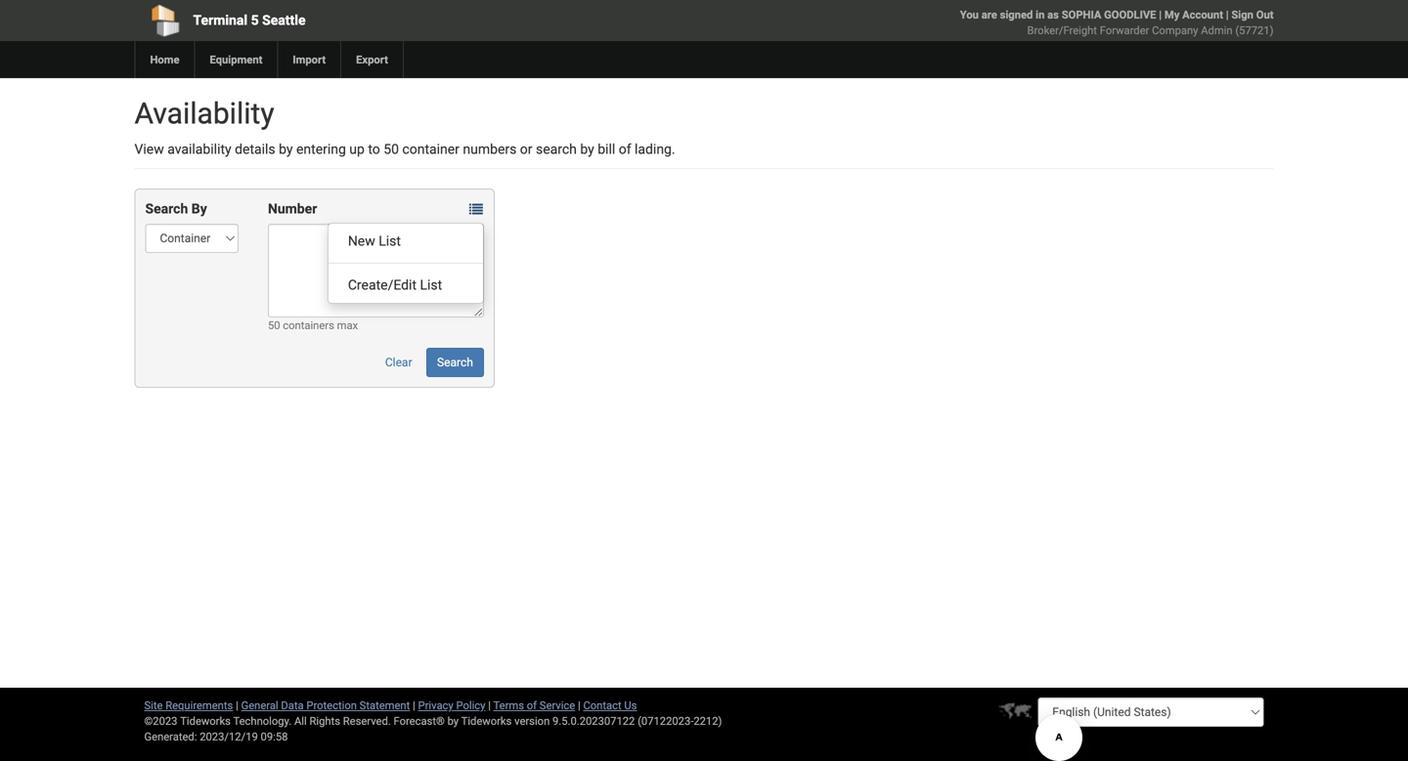 Task type: describe. For each thing, give the bounding box(es) containing it.
statement
[[360, 700, 410, 712]]

us
[[624, 700, 637, 712]]

contact
[[583, 700, 622, 712]]

5
[[251, 12, 259, 28]]

of inside site requirements | general data protection statement | privacy policy | terms of service | contact us ©2023 tideworks technology. all rights reserved. forecast® by tideworks version 9.5.0.202307122 (07122023-2212) generated: 2023/12/19 09:58
[[527, 700, 537, 712]]

general
[[241, 700, 278, 712]]

list for create/edit list
[[420, 277, 442, 293]]

equipment link
[[194, 41, 277, 78]]

by inside site requirements | general data protection statement | privacy policy | terms of service | contact us ©2023 tideworks technology. all rights reserved. forecast® by tideworks version 9.5.0.202307122 (07122023-2212) generated: 2023/12/19 09:58
[[447, 715, 459, 728]]

2023/12/19
[[200, 731, 258, 744]]

requirements
[[165, 700, 233, 712]]

©2023 tideworks
[[144, 715, 231, 728]]

terms of service link
[[493, 700, 575, 712]]

privacy
[[418, 700, 453, 712]]

general data protection statement link
[[241, 700, 410, 712]]

goodlive
[[1104, 8, 1156, 21]]

forecast®
[[394, 715, 445, 728]]

availability
[[167, 141, 231, 157]]

broker/freight
[[1027, 24, 1097, 37]]

(07122023-
[[638, 715, 694, 728]]

terminal 5 seattle link
[[134, 0, 592, 41]]

by
[[191, 201, 207, 217]]

clear
[[385, 356, 412, 370]]

to
[[368, 141, 380, 157]]

create/edit list
[[348, 277, 442, 293]]

are
[[982, 8, 997, 21]]

site
[[144, 700, 163, 712]]

you
[[960, 8, 979, 21]]

| up "tideworks"
[[488, 700, 491, 712]]

privacy policy link
[[418, 700, 486, 712]]

all
[[294, 715, 307, 728]]

9.5.0.202307122
[[553, 715, 635, 728]]

in
[[1036, 8, 1045, 21]]

home link
[[134, 41, 194, 78]]

site requirements link
[[144, 700, 233, 712]]

max
[[337, 319, 358, 332]]

seattle
[[262, 12, 306, 28]]

0 horizontal spatial 50
[[268, 319, 280, 332]]

entering
[[296, 141, 346, 157]]

lading.
[[635, 141, 675, 157]]

0 horizontal spatial by
[[279, 141, 293, 157]]

show list image
[[469, 203, 483, 217]]

search button
[[426, 348, 484, 377]]

details
[[235, 141, 275, 157]]

number
[[268, 201, 317, 217]]

out
[[1256, 8, 1274, 21]]

my
[[1165, 8, 1180, 21]]

terms
[[493, 700, 524, 712]]

create/edit
[[348, 277, 417, 293]]

| up 9.5.0.202307122
[[578, 700, 581, 712]]

list for new list
[[379, 233, 401, 249]]

contact us link
[[583, 700, 637, 712]]

version
[[514, 715, 550, 728]]

terminal 5 seattle
[[193, 12, 306, 28]]

generated:
[[144, 731, 197, 744]]

clear button
[[374, 348, 423, 377]]

2212)
[[694, 715, 722, 728]]

search for search
[[437, 356, 473, 370]]

import link
[[277, 41, 340, 78]]

policy
[[456, 700, 486, 712]]

data
[[281, 700, 304, 712]]

terminal
[[193, 12, 248, 28]]

or
[[520, 141, 532, 157]]

sign out link
[[1232, 8, 1274, 21]]

view
[[134, 141, 164, 157]]

menu containing new list
[[327, 223, 484, 304]]

containers
[[283, 319, 334, 332]]



Task type: vqa. For each thing, say whether or not it's contained in the screenshot.
'import' corresponding to Friday
no



Task type: locate. For each thing, give the bounding box(es) containing it.
forwarder
[[1100, 24, 1149, 37]]

1 horizontal spatial 50
[[384, 141, 399, 157]]

by right details
[[279, 141, 293, 157]]

|
[[1159, 8, 1162, 21], [1226, 8, 1229, 21], [236, 700, 238, 712], [413, 700, 415, 712], [488, 700, 491, 712], [578, 700, 581, 712]]

by down privacy policy link
[[447, 715, 459, 728]]

numbers
[[463, 141, 517, 157]]

home
[[150, 53, 179, 66]]

signed
[[1000, 8, 1033, 21]]

export
[[356, 53, 388, 66]]

technology.
[[233, 715, 292, 728]]

service
[[540, 700, 575, 712]]

tideworks
[[461, 715, 512, 728]]

2 horizontal spatial by
[[580, 141, 594, 157]]

search
[[536, 141, 577, 157]]

rights
[[309, 715, 340, 728]]

1 vertical spatial 50
[[268, 319, 280, 332]]

account
[[1182, 8, 1223, 21]]

0 vertical spatial search
[[145, 201, 188, 217]]

search by
[[145, 201, 207, 217]]

my account link
[[1165, 8, 1223, 21]]

0 horizontal spatial of
[[527, 700, 537, 712]]

create/edit list link
[[328, 273, 483, 298]]

0 horizontal spatial search
[[145, 201, 188, 217]]

company
[[1152, 24, 1198, 37]]

availability
[[134, 96, 274, 131]]

1 vertical spatial list
[[420, 277, 442, 293]]

equipment
[[210, 53, 262, 66]]

search left by
[[145, 201, 188, 217]]

50 left containers at the left top of page
[[268, 319, 280, 332]]

search
[[145, 201, 188, 217], [437, 356, 473, 370]]

admin
[[1201, 24, 1233, 37]]

| left the sign
[[1226, 8, 1229, 21]]

you are signed in as sophia goodlive | my account | sign out broker/freight forwarder company admin (57721)
[[960, 8, 1274, 37]]

reserved.
[[343, 715, 391, 728]]

Number text field
[[268, 224, 484, 318]]

1 horizontal spatial of
[[619, 141, 631, 157]]

1 vertical spatial of
[[527, 700, 537, 712]]

(57721)
[[1235, 24, 1274, 37]]

0 vertical spatial list
[[379, 233, 401, 249]]

1 horizontal spatial by
[[447, 715, 459, 728]]

sophia
[[1062, 8, 1101, 21]]

50 containers max
[[268, 319, 358, 332]]

export link
[[340, 41, 403, 78]]

0 vertical spatial 50
[[384, 141, 399, 157]]

as
[[1047, 8, 1059, 21]]

| left general
[[236, 700, 238, 712]]

list inside 'link'
[[379, 233, 401, 249]]

new list link
[[328, 229, 483, 254]]

list right the create/edit
[[420, 277, 442, 293]]

bill
[[598, 141, 615, 157]]

of right bill
[[619, 141, 631, 157]]

1 horizontal spatial search
[[437, 356, 473, 370]]

1 horizontal spatial list
[[420, 277, 442, 293]]

site requirements | general data protection statement | privacy policy | terms of service | contact us ©2023 tideworks technology. all rights reserved. forecast® by tideworks version 9.5.0.202307122 (07122023-2212) generated: 2023/12/19 09:58
[[144, 700, 722, 744]]

0 vertical spatial of
[[619, 141, 631, 157]]

50
[[384, 141, 399, 157], [268, 319, 280, 332]]

| up forecast®
[[413, 700, 415, 712]]

new list
[[348, 233, 401, 249]]

sign
[[1232, 8, 1254, 21]]

list
[[379, 233, 401, 249], [420, 277, 442, 293]]

protection
[[306, 700, 357, 712]]

of up version
[[527, 700, 537, 712]]

0 horizontal spatial list
[[379, 233, 401, 249]]

container
[[402, 141, 460, 157]]

09:58
[[261, 731, 288, 744]]

search for search by
[[145, 201, 188, 217]]

of
[[619, 141, 631, 157], [527, 700, 537, 712]]

import
[[293, 53, 326, 66]]

by left bill
[[580, 141, 594, 157]]

search inside button
[[437, 356, 473, 370]]

list right new
[[379, 233, 401, 249]]

new
[[348, 233, 375, 249]]

view availability details by entering up to 50 container numbers or search by bill of lading.
[[134, 141, 675, 157]]

1 vertical spatial search
[[437, 356, 473, 370]]

search right clear
[[437, 356, 473, 370]]

| left my
[[1159, 8, 1162, 21]]

menu
[[327, 223, 484, 304]]

50 right to
[[384, 141, 399, 157]]

by
[[279, 141, 293, 157], [580, 141, 594, 157], [447, 715, 459, 728]]

up
[[349, 141, 365, 157]]



